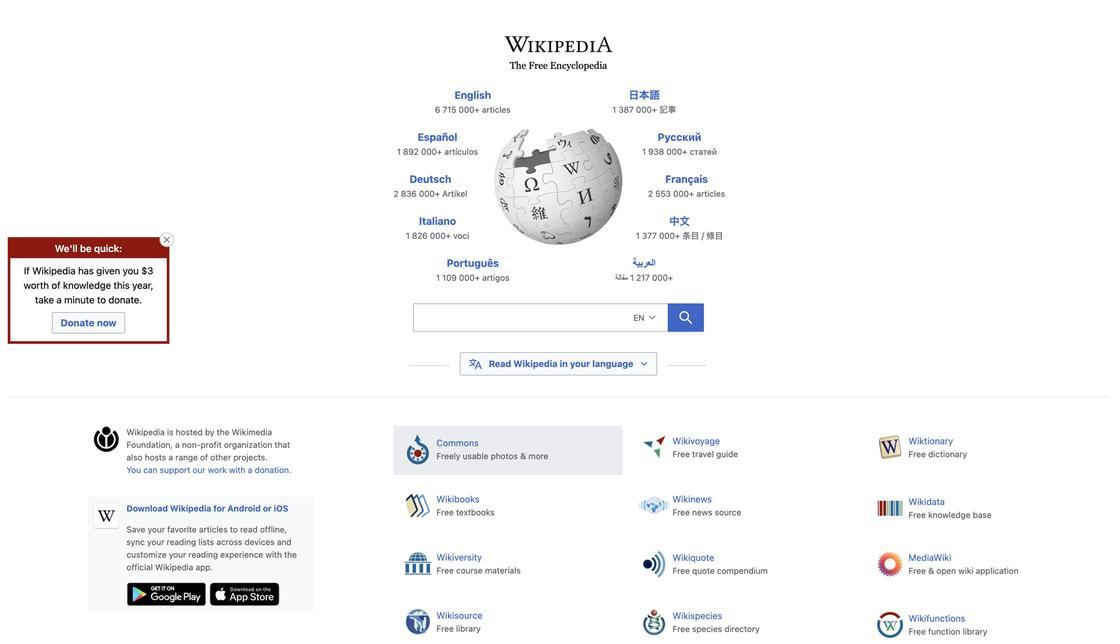 Task type: describe. For each thing, give the bounding box(es) containing it.
read wikipedia in your language button
[[460, 353, 658, 376]]

wikipedia for if
[[32, 265, 76, 277]]

& inside mediawiki free & open wiki application
[[929, 566, 935, 576]]

wikidata
[[909, 497, 945, 507]]

articles inside save your favorite articles to read offline, sync your reading lists across devices and customize your reading experience with the official wikipedia app.
[[199, 525, 228, 534]]

artikel
[[443, 189, 468, 199]]

1 826 000+
[[406, 231, 451, 241]]

wikiversity free course materials
[[437, 552, 521, 576]]

artigos
[[483, 273, 510, 283]]

wikipedia for download
[[170, 504, 211, 513]]

1 892 000+
[[397, 147, 442, 157]]

/
[[702, 231, 705, 241]]

deutsch 2 836 000+ artikel
[[394, 173, 468, 199]]

you
[[127, 465, 141, 475]]

by
[[205, 427, 215, 437]]

a left non-
[[175, 440, 180, 450]]

to inside save your favorite articles to read offline, sync your reading lists across devices and customize your reading experience with the official wikipedia app.
[[230, 525, 238, 534]]

2 836 000+
[[394, 189, 440, 199]]

app.
[[196, 563, 213, 572]]

and
[[277, 537, 292, 547]]

commons
[[437, 438, 479, 449]]

dictionary
[[929, 449, 968, 459]]

wikivoyage
[[673, 436, 720, 446]]

中文
[[670, 215, 690, 227]]

worth
[[24, 280, 49, 291]]

minute
[[64, 294, 95, 306]]

your right save
[[148, 525, 165, 534]]

free for wikisource
[[437, 624, 454, 634]]

other
[[210, 453, 231, 462]]

wikipedia inside wikipedia is hosted by the wikimedia foundation, a non-profit organization that also hosts a range of other projects. you can support our work with a donation.
[[127, 427, 165, 437]]

hosts
[[145, 453, 166, 462]]

wikiquote free quote compendium
[[673, 553, 768, 576]]

devices
[[245, 537, 275, 547]]

a up support
[[169, 453, 173, 462]]

if
[[24, 265, 30, 277]]

read
[[489, 359, 512, 369]]

application
[[976, 566, 1019, 576]]

with inside save your favorite articles to read offline, sync your reading lists across devices and customize your reading experience with the official wikipedia app.
[[266, 550, 282, 560]]

0 vertical spatial reading
[[167, 537, 196, 547]]

be
[[80, 243, 92, 254]]

français
[[666, 173, 708, 185]]

wiktionary free dictionary
[[909, 436, 968, 459]]

wikibooks
[[437, 494, 480, 505]]

download
[[127, 504, 168, 513]]

more
[[529, 451, 549, 461]]

apple app store link
[[209, 582, 280, 607]]

free for wikidata
[[909, 510, 926, 520]]

news
[[693, 508, 713, 517]]

wikipedia is hosted by the wikimedia foundation, a non-profit organization that also hosts a range of other projects. you can support our work with a donation.
[[127, 427, 292, 475]]

photos
[[491, 451, 518, 461]]

free for wikiquote
[[673, 566, 690, 576]]

organization
[[224, 440, 272, 450]]

1 109 000+
[[436, 273, 480, 283]]

مقالة
[[616, 273, 628, 283]]

português 1 109 000+ artigos
[[436, 257, 510, 283]]

app
[[234, 584, 250, 593]]

across
[[217, 537, 242, 547]]

voci
[[454, 231, 469, 241]]

base
[[973, 510, 992, 520]]

free for wikibooks
[[437, 508, 454, 517]]

google
[[127, 584, 155, 593]]

the inside save your favorite articles to read offline, sync your reading lists across devices and customize your reading experience with the official wikipedia app.
[[284, 550, 297, 560]]

wikivoyage free travel guide
[[673, 436, 738, 459]]

species
[[693, 625, 723, 634]]

sync
[[127, 537, 145, 547]]

foundation,
[[127, 440, 173, 450]]

wikifunctions
[[909, 614, 966, 624]]

library inside wikifunctions free function library
[[963, 627, 988, 637]]

language
[[593, 359, 634, 369]]

日本語
[[629, 89, 660, 101]]

take
[[35, 294, 54, 306]]

knowledge inside wikidata free knowledge base
[[929, 510, 971, 520]]

1 938 000+
[[642, 147, 688, 157]]

português
[[447, 257, 499, 269]]

directory
[[725, 625, 760, 634]]

& inside 'commons freely usable photos & more'
[[520, 451, 526, 461]]

6 715 000+
[[435, 105, 480, 114]]

that
[[275, 440, 290, 450]]

or
[[263, 504, 272, 513]]

a inside if wikipedia has given you $3 worth of knowledge this year, take a minute to donate.
[[57, 294, 62, 306]]

apple
[[209, 584, 232, 593]]

function
[[929, 627, 961, 637]]

wikipedia for read
[[514, 359, 558, 369]]

wikispecies free species directory
[[673, 611, 760, 634]]

donate
[[61, 317, 95, 329]]

your inside button
[[570, 359, 590, 369]]

close image
[[159, 232, 175, 248]]

free for wikivoyage
[[673, 449, 690, 459]]

a down projects.
[[248, 465, 252, 475]]

store for apple app store
[[252, 584, 273, 593]]

non-
[[182, 440, 201, 450]]

free for wikinews
[[673, 508, 690, 517]]

русский
[[658, 131, 702, 143]]

$3
[[141, 265, 153, 277]]

wikispecies
[[673, 611, 723, 622]]

english 6 715 000+ articles
[[435, 89, 511, 114]]

donate now
[[61, 317, 117, 329]]

статей
[[690, 147, 717, 157]]

mediawiki free & open wiki application
[[909, 553, 1019, 576]]

profit
[[201, 440, 222, 450]]

download wikipedia for android or ios
[[127, 504, 288, 513]]

save
[[127, 525, 145, 534]]

commons freely usable photos & more
[[437, 438, 549, 461]]



Task type: vqa. For each thing, say whether or not it's contained in the screenshot.
first Slideshow ELEMENT from the top
no



Task type: locate. For each thing, give the bounding box(es) containing it.
1 vertical spatial with
[[266, 550, 282, 560]]

with inside wikipedia is hosted by the wikimedia foundation, a non-profit organization that also hosts a range of other projects. you can support our work with a donation.
[[229, 465, 246, 475]]

the right by
[[217, 427, 230, 437]]

1 vertical spatial the
[[284, 550, 297, 560]]

en
[[634, 313, 645, 323]]

quote
[[693, 566, 715, 576]]

1 horizontal spatial with
[[266, 550, 282, 560]]

course
[[456, 566, 483, 576]]

your
[[570, 359, 590, 369], [148, 525, 165, 534], [147, 537, 164, 547], [169, 550, 186, 560]]

italiano 1 826 000+ voci
[[406, 215, 469, 241]]

None search field
[[413, 304, 668, 332]]

the inside wikipedia is hosted by the wikimedia foundation, a non-profit organization that also hosts a range of other projects. you can support our work with a donation.
[[217, 427, 230, 437]]

español
[[418, 131, 458, 143]]

0 vertical spatial knowledge
[[63, 280, 111, 291]]

now
[[97, 317, 117, 329]]

free inside wikispecies free species directory
[[673, 625, 690, 634]]

free for mediawiki
[[909, 566, 926, 576]]

articles down english
[[482, 105, 511, 114]]

free inside wikidata free knowledge base
[[909, 510, 926, 520]]

wikiversity
[[437, 552, 482, 563]]

1 horizontal spatial articles
[[482, 105, 511, 114]]

to right minute
[[97, 294, 106, 306]]

free inside wikivoyage free travel guide
[[673, 449, 690, 459]]

0 horizontal spatial articles
[[199, 525, 228, 534]]

articles
[[482, 105, 511, 114], [697, 189, 726, 199], [199, 525, 228, 534]]

1 vertical spatial to
[[230, 525, 238, 534]]

wikipedia up worth
[[32, 265, 76, 277]]

wikipedia up play
[[155, 563, 193, 572]]

& left the more
[[520, 451, 526, 461]]

android
[[228, 504, 261, 513]]

open
[[937, 566, 957, 576]]

free down "wikisource"
[[437, 624, 454, 634]]

1 vertical spatial of
[[200, 453, 208, 462]]

0 vertical spatial of
[[52, 280, 61, 291]]

reading down favorite
[[167, 537, 196, 547]]

free down wikispecies
[[673, 625, 690, 634]]

2 553 000+
[[648, 189, 695, 199]]

1 horizontal spatial to
[[230, 525, 238, 534]]

our
[[193, 465, 206, 475]]

1 horizontal spatial library
[[963, 627, 988, 637]]

free inside mediawiki free & open wiki application
[[909, 566, 926, 576]]

we'll be quick:
[[55, 243, 122, 254]]

wikipedia
[[32, 265, 76, 277], [514, 359, 558, 369], [127, 427, 165, 437], [170, 504, 211, 513], [155, 563, 193, 572]]

wikipedia inside button
[[514, 359, 558, 369]]

source
[[715, 508, 742, 517]]

of inside wikipedia is hosted by the wikimedia foundation, a non-profit organization that also hosts a range of other projects. you can support our work with a donation.
[[200, 453, 208, 462]]

1 store from the left
[[176, 584, 196, 593]]

free down wiktionary at the bottom right of the page
[[909, 449, 926, 459]]

knowledge
[[63, 280, 111, 291], [929, 510, 971, 520]]

library
[[456, 624, 481, 634], [963, 627, 988, 637]]

the down and
[[284, 550, 297, 560]]

ios
[[274, 504, 288, 513]]

store inside "link"
[[252, 584, 273, 593]]

usable
[[463, 451, 489, 461]]

0 vertical spatial the
[[217, 427, 230, 437]]

play
[[157, 584, 173, 593]]

donate.
[[109, 294, 142, 306]]

free for wikifunctions
[[909, 627, 926, 637]]

reading
[[167, 537, 196, 547], [189, 550, 218, 560]]

wikipedia up favorite
[[170, 504, 211, 513]]

apple app store
[[209, 584, 273, 593]]

1 horizontal spatial &
[[929, 566, 935, 576]]

knowledge down has
[[63, 280, 111, 291]]

library right function
[[963, 627, 988, 637]]

wikipedia inside save your favorite articles to read offline, sync your reading lists across devices and customize your reading experience with the official wikipedia app.
[[155, 563, 193, 572]]

compendium
[[717, 566, 768, 576]]

wikiquote
[[673, 553, 715, 563]]

store right play
[[176, 584, 196, 593]]

free down wikibooks on the left bottom of the page
[[437, 508, 454, 517]]

free down wikinews
[[673, 508, 690, 517]]

customize
[[127, 550, 167, 560]]

italiano
[[419, 215, 456, 227]]

of up you can support our work with a donation. link
[[200, 453, 208, 462]]

2 store from the left
[[252, 584, 273, 593]]

free for the
[[529, 60, 548, 71]]

中文 1 377 000+ 条目 / 條目
[[636, 215, 724, 241]]

materials
[[485, 566, 521, 576]]

free down wikidata
[[909, 510, 926, 520]]

0 horizontal spatial &
[[520, 451, 526, 461]]

1 horizontal spatial of
[[200, 453, 208, 462]]

& down mediawiki
[[929, 566, 935, 576]]

0 vertical spatial articles
[[482, 105, 511, 114]]

to up across
[[230, 525, 238, 534]]

0 vertical spatial with
[[229, 465, 246, 475]]

free inside wikisource free library
[[437, 624, 454, 634]]

articles inside français 2 553 000+ articles
[[697, 189, 726, 199]]

freely
[[437, 451, 461, 461]]

wikipedia inside if wikipedia has given you $3 worth of knowledge this year, take a minute to donate.
[[32, 265, 76, 277]]

articles inside "english 6 715 000+ articles"
[[482, 105, 511, 114]]

to inside if wikipedia has given you $3 worth of knowledge this year, take a minute to donate.
[[97, 294, 106, 306]]

store right app
[[252, 584, 273, 593]]

mediawiki
[[909, 553, 952, 563]]

also
[[127, 453, 143, 462]]

wikibooks free textbooks
[[437, 494, 495, 517]]

free for wikiversity
[[437, 566, 454, 576]]

read wikipedia in your language
[[489, 359, 636, 369]]

free inside wiktionary free dictionary
[[909, 449, 926, 459]]

library down "wikisource"
[[456, 624, 481, 634]]

free for wiktionary
[[909, 449, 926, 459]]

2 vertical spatial articles
[[199, 525, 228, 534]]

is
[[167, 427, 174, 437]]

library inside wikisource free library
[[456, 624, 481, 634]]

download wikipedia for android or ios link
[[127, 504, 288, 513]]

reading up app. on the left bottom of page
[[189, 550, 218, 560]]

1 vertical spatial reading
[[189, 550, 218, 560]]

0 horizontal spatial store
[[176, 584, 196, 593]]

the
[[217, 427, 230, 437], [284, 550, 297, 560]]

artículos
[[445, 147, 478, 157]]

quick:
[[94, 243, 122, 254]]

0 horizontal spatial with
[[229, 465, 246, 475]]

free inside wikinews free news source
[[673, 508, 690, 517]]

1 217 000+
[[630, 273, 673, 283]]

knowledge down wikidata
[[929, 510, 971, 520]]

wiktionary
[[909, 436, 954, 446]]

we'll
[[55, 243, 78, 254]]

you
[[123, 265, 139, 277]]

0 vertical spatial to
[[97, 294, 106, 306]]

free inside wikiquote free quote compendium
[[673, 566, 690, 576]]

experience
[[220, 550, 263, 560]]

donation.
[[255, 465, 292, 475]]

knowledge inside if wikipedia has given you $3 worth of knowledge this year, take a minute to donate.
[[63, 280, 111, 291]]

with down projects.
[[229, 465, 246, 475]]

favorite
[[167, 525, 197, 534]]

your down favorite
[[169, 550, 186, 560]]

donate now link
[[52, 312, 125, 334]]

1 vertical spatial &
[[929, 566, 935, 576]]

1 horizontal spatial the
[[284, 550, 297, 560]]

of up take
[[52, 280, 61, 291]]

0 horizontal spatial the
[[217, 427, 230, 437]]

with down and
[[266, 550, 282, 560]]

articles down français on the right top
[[697, 189, 726, 199]]

free inside wikiversity free course materials
[[437, 566, 454, 576]]

1 vertical spatial knowledge
[[929, 510, 971, 520]]

for
[[214, 504, 226, 513]]

travel
[[693, 449, 714, 459]]

read
[[240, 525, 258, 534]]

0 horizontal spatial knowledge
[[63, 280, 111, 291]]

store for google play store
[[176, 584, 196, 593]]

work
[[208, 465, 227, 475]]

0 vertical spatial &
[[520, 451, 526, 461]]

free down 'wikivoyage'
[[673, 449, 690, 459]]

0 horizontal spatial of
[[52, 280, 61, 291]]

your right in
[[570, 359, 590, 369]]

your up customize
[[147, 537, 164, 547]]

in
[[560, 359, 568, 369]]

wikisource free library
[[437, 610, 483, 634]]

wikinews free news source
[[673, 494, 742, 517]]

free right the
[[529, 60, 548, 71]]

offline,
[[260, 525, 287, 534]]

wikipedia image
[[494, 128, 624, 246]]

free down wikiversity
[[437, 566, 454, 576]]

free for wikispecies
[[673, 625, 690, 634]]

free down wikiquote
[[673, 566, 690, 576]]

wikipedia up foundation,
[[127, 427, 165, 437]]

projects.
[[233, 453, 268, 462]]

year,
[[132, 280, 154, 291]]

wikipedia left in
[[514, 359, 558, 369]]

of inside if wikipedia has given you $3 worth of knowledge this year, take a minute to donate.
[[52, 280, 61, 291]]

wikinews
[[673, 494, 712, 505]]

articles up lists
[[199, 525, 228, 534]]

articles for english
[[482, 105, 511, 114]]

google play store
[[127, 584, 196, 593]]

you can support our work with a donation. link
[[127, 465, 292, 475]]

1 377 000+
[[636, 231, 681, 241]]

range
[[175, 453, 198, 462]]

1 horizontal spatial store
[[252, 584, 273, 593]]

can
[[143, 465, 158, 475]]

a right take
[[57, 294, 62, 306]]

wikisource
[[437, 610, 483, 621]]

free down mediawiki
[[909, 566, 926, 576]]

google play store link
[[127, 582, 207, 607]]

given
[[96, 265, 120, 277]]

条目
[[683, 231, 700, 241]]

free inside wikibooks free textbooks
[[437, 508, 454, 517]]

articles for français
[[697, 189, 726, 199]]

free inside wikifunctions free function library
[[909, 627, 926, 637]]

this
[[114, 280, 130, 291]]

english
[[455, 89, 491, 101]]

&
[[520, 451, 526, 461], [929, 566, 935, 576]]

日本語 1 387 000+ 記事
[[613, 89, 677, 114]]

guide
[[717, 449, 738, 459]]

0 horizontal spatial library
[[456, 624, 481, 634]]

free down "wikifunctions"
[[909, 627, 926, 637]]

1 horizontal spatial knowledge
[[929, 510, 971, 520]]

2 horizontal spatial articles
[[697, 189, 726, 199]]

1 vertical spatial articles
[[697, 189, 726, 199]]

0 horizontal spatial to
[[97, 294, 106, 306]]



